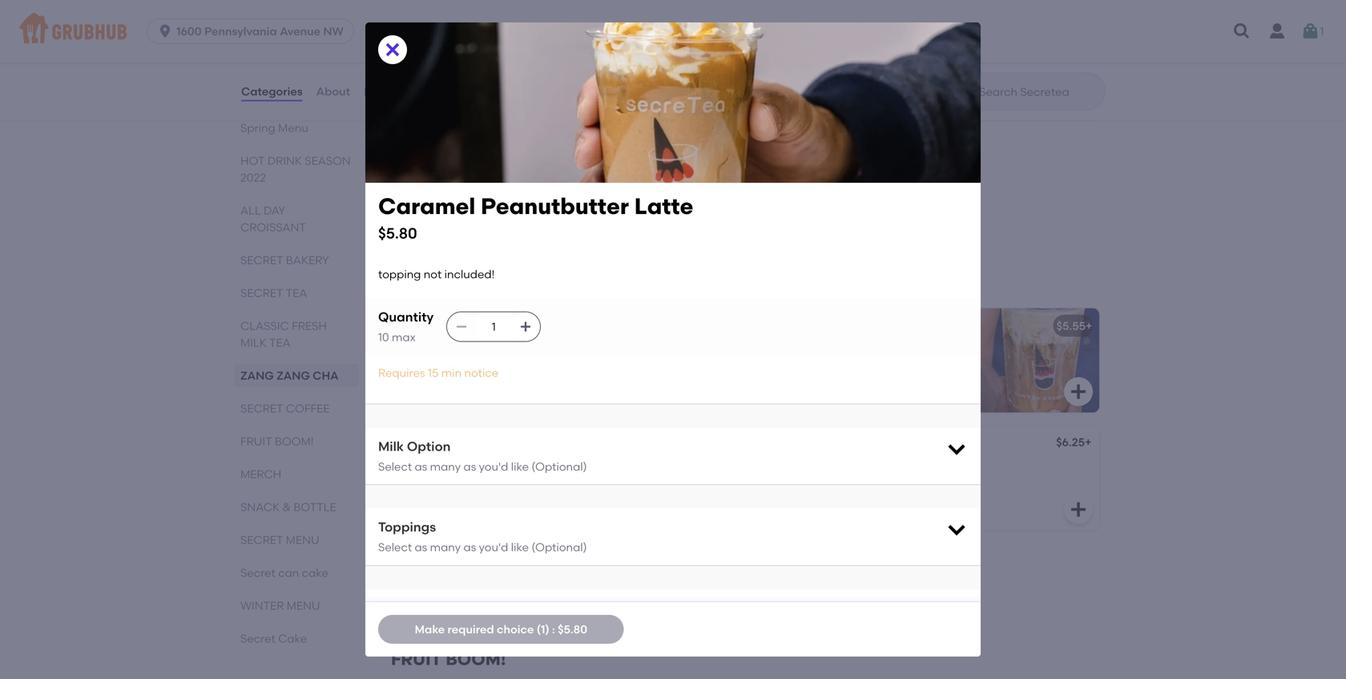 Task type: vqa. For each thing, say whether or not it's contained in the screenshot.
the left COFFEE
yes



Task type: locate. For each thing, give the bounding box(es) containing it.
drink
[[268, 154, 302, 168]]

topping not included! for oero
[[404, 49, 521, 63]]

menu
[[286, 533, 320, 547], [287, 599, 320, 612]]

topping up 15
[[404, 342, 447, 355]]

1 vertical spatial caramel
[[404, 319, 452, 333]]

croissant
[[241, 220, 306, 234]]

size
[[378, 600, 404, 616]]

menu for secret menu
[[286, 533, 320, 547]]

1 horizontal spatial latte
[[531, 319, 560, 333]]

menu down bottle
[[286, 533, 320, 547]]

1 zang from the left
[[241, 369, 274, 382]]

0 vertical spatial peanutbutter
[[481, 193, 629, 220]]

all day croissant
[[241, 204, 306, 234]]

included! down input item quantity "number field"
[[470, 342, 521, 355]]

2 like from the top
[[511, 540, 529, 554]]

butter
[[805, 27, 839, 40]]

boom! down "required"
[[446, 649, 506, 669]]

1 vertical spatial boom!
[[446, 649, 506, 669]]

0 vertical spatial $5.80 +
[[698, 27, 734, 40]]

1 vertical spatial you'd
[[479, 540, 509, 554]]

0 horizontal spatial zang
[[241, 369, 274, 382]]

not
[[450, 49, 468, 63], [809, 49, 827, 63], [450, 167, 468, 181], [424, 267, 442, 281], [450, 342, 468, 355], [450, 460, 468, 473], [450, 578, 468, 591]]

$4.25
[[697, 553, 726, 567]]

not down strawberry dirty milk
[[450, 167, 468, 181]]

cake
[[302, 566, 328, 580]]

boom! up the merch
[[275, 435, 314, 448]]

$5.55
[[1057, 319, 1086, 333]]

reviews
[[364, 84, 409, 98]]

1 you'd from the top
[[479, 460, 509, 473]]

dirty right lotus at the top right of page
[[875, 27, 901, 40]]

spring menu
[[241, 121, 308, 135]]

0 horizontal spatial boom!
[[275, 435, 314, 448]]

topping not included! down oero dirty milk
[[404, 49, 521, 63]]

secret for secret latte
[[404, 555, 440, 568]]

like
[[511, 460, 529, 473], [511, 540, 529, 554]]

milk
[[463, 27, 485, 40], [904, 27, 926, 40], [497, 144, 519, 158], [378, 438, 404, 454]]

caramel inside caramel peanutbutter latte $5.80
[[378, 193, 476, 220]]

1 horizontal spatial coffee
[[463, 271, 531, 291]]

svg image
[[1233, 22, 1252, 41], [383, 40, 402, 59], [1069, 89, 1089, 109], [456, 320, 468, 333], [520, 320, 533, 333], [946, 437, 968, 460], [710, 500, 730, 519], [710, 586, 730, 605]]

not down oero dirty milk
[[450, 49, 468, 63]]

milk option select as many as you'd like (optional)
[[378, 438, 587, 473]]

topping not included! down coffee
[[404, 460, 521, 473]]

tea inside classic fresh milk tea
[[269, 336, 291, 350]]

topping down strawberry
[[404, 167, 447, 181]]

oero dirty milk
[[404, 27, 485, 40]]

tea down bakery
[[286, 286, 307, 300]]

secret
[[241, 253, 283, 267], [391, 271, 459, 291], [241, 286, 283, 300], [241, 402, 283, 415], [241, 533, 283, 547]]

not down butter at the right top of the page
[[809, 49, 827, 63]]

(1)
[[537, 622, 550, 636]]

toppings select as many as you'd like (optional)
[[378, 519, 587, 554]]

+ for strawberry dirty milk image
[[727, 144, 734, 158]]

latte
[[635, 193, 694, 220], [531, 319, 560, 333], [442, 555, 472, 568]]

topping not included! down butter at the right top of the page
[[763, 49, 880, 63]]

1 vertical spatial $5.80 +
[[698, 144, 734, 158]]

caramel
[[378, 193, 476, 220], [404, 319, 452, 333]]

1 like from the top
[[511, 460, 529, 473]]

2 horizontal spatial latte
[[635, 193, 694, 220]]

included!
[[470, 49, 521, 63], [829, 49, 880, 63], [470, 167, 521, 181], [445, 267, 495, 281], [470, 342, 521, 355], [470, 460, 521, 473], [470, 578, 521, 591]]

topping down 'option'
[[404, 460, 447, 473]]

0 vertical spatial like
[[511, 460, 529, 473]]

fruit down make
[[391, 649, 442, 669]]

1 horizontal spatial secret coffee
[[391, 271, 531, 291]]

0 horizontal spatial fruit
[[241, 435, 272, 448]]

menu
[[278, 121, 308, 135]]

topping for oero
[[404, 49, 447, 63]]

zang left the cha
[[277, 369, 310, 382]]

menu up cake
[[287, 599, 320, 612]]

included! for caramel peanutbutter latte
[[470, 342, 521, 355]]

2 zang from the left
[[277, 369, 310, 382]]

like inside toppings select as many as you'd like (optional)
[[511, 540, 529, 554]]

not up the quantity
[[424, 267, 442, 281]]

you'd inside toppings select as many as you'd like (optional)
[[479, 540, 509, 554]]

milk left 'option'
[[378, 438, 404, 454]]

can
[[278, 566, 299, 580]]

$6.25 +
[[1057, 435, 1092, 449]]

dirty right the oero on the top left
[[434, 27, 460, 40]]

dirty right strawberry
[[468, 144, 494, 158]]

peanut butter lotus dirty milk
[[763, 27, 926, 40]]

select
[[378, 460, 412, 473], [378, 540, 412, 554]]

(optional) inside milk option select as many as you'd like (optional)
[[532, 460, 587, 473]]

dirty for oero dirty milk
[[434, 27, 460, 40]]

zang
[[241, 369, 274, 382], [277, 369, 310, 382]]

about
[[316, 84, 350, 98]]

1 vertical spatial select
[[378, 540, 412, 554]]

0 vertical spatial caramel
[[378, 193, 476, 220]]

0 vertical spatial you'd
[[479, 460, 509, 473]]

pennsylvania
[[204, 24, 277, 38]]

many inside toppings select as many as you'd like (optional)
[[430, 540, 461, 554]]

not down coffee
[[450, 460, 468, 473]]

reviews button
[[363, 63, 409, 120]]

main navigation navigation
[[0, 0, 1347, 63]]

latte for caramel peanutbutter latte $5.80
[[635, 193, 694, 220]]

1 vertical spatial (optional)
[[532, 540, 587, 554]]

fruit up the merch
[[241, 435, 272, 448]]

included! down oero dirty milk
[[470, 49, 521, 63]]

0 vertical spatial fruit
[[241, 435, 272, 448]]

marble coffee image
[[621, 426, 741, 530]]

1 many from the top
[[430, 460, 461, 473]]

secret up the quantity
[[391, 271, 459, 291]]

make required choice (1) : $5.80
[[415, 622, 588, 636]]

topping not included! for marble
[[404, 460, 521, 473]]

coffee
[[463, 271, 531, 291], [286, 402, 330, 415]]

not for oero
[[450, 49, 468, 63]]

secret coffee
[[391, 271, 531, 291], [241, 402, 330, 415]]

included! down lotus at the top right of page
[[829, 49, 880, 63]]

0 vertical spatial menu
[[286, 533, 320, 547]]

option
[[407, 438, 451, 454]]

1 vertical spatial many
[[430, 540, 461, 554]]

select down 'toppings'
[[378, 540, 412, 554]]

topping down the "peanut"
[[763, 49, 806, 63]]

fruit boom! down make
[[391, 649, 506, 669]]

secret latte
[[404, 555, 472, 568]]

included! for marble coffee
[[470, 460, 521, 473]]

1 vertical spatial menu
[[287, 599, 320, 612]]

w.
[[901, 319, 915, 333]]

coffee up input item quantity "number field"
[[463, 271, 531, 291]]

0 vertical spatial latte
[[635, 193, 694, 220]]

brown
[[917, 319, 952, 333]]

oero dirty milk image
[[621, 16, 741, 120]]

1 vertical spatial like
[[511, 540, 529, 554]]

like inside milk option select as many as you'd like (optional)
[[511, 460, 529, 473]]

0 vertical spatial coffee
[[463, 271, 531, 291]]

0 vertical spatial select
[[378, 460, 412, 473]]

peanut
[[763, 27, 803, 40]]

1 horizontal spatial zang
[[277, 369, 310, 382]]

secret cake
[[241, 632, 307, 645]]

+ for "oero dirty milk" image at the top of the page
[[727, 27, 734, 40]]

$6.25
[[1057, 435, 1085, 449]]

1 horizontal spatial fruit
[[391, 649, 442, 669]]

not for marble
[[450, 460, 468, 473]]

select inside toppings select as many as you'd like (optional)
[[378, 540, 412, 554]]

1 $5.80 + from the top
[[698, 27, 734, 40]]

topping not included! for peanut
[[763, 49, 880, 63]]

1 select from the top
[[378, 460, 412, 473]]

coffee down the cha
[[286, 402, 330, 415]]

sugar
[[955, 319, 987, 333]]

secret coffee down the "zang zang cha"
[[241, 402, 330, 415]]

max
[[392, 330, 416, 344]]

peanutbutter inside caramel peanutbutter latte $5.80
[[481, 193, 629, 220]]

0 horizontal spatial coffee
[[286, 402, 330, 415]]

included! for oero dirty milk
[[470, 49, 521, 63]]

notice
[[465, 366, 499, 380]]

peanutbutter for caramel peanutbutter latte $5.80
[[481, 193, 629, 220]]

2 $5.80 + from the top
[[698, 144, 734, 158]]

fruit boom! up the merch
[[241, 435, 314, 448]]

secret coffee up caramel peanutbutter latte
[[391, 271, 531, 291]]

1 vertical spatial peanutbutter
[[455, 319, 528, 333]]

latte inside caramel peanutbutter latte $5.80
[[635, 193, 694, 220]]

1
[[1321, 24, 1325, 38]]

2 select from the top
[[378, 540, 412, 554]]

quantity 10 max
[[378, 309, 434, 344]]

topping
[[404, 49, 447, 63], [763, 49, 806, 63], [404, 167, 447, 181], [378, 267, 421, 281], [404, 342, 447, 355], [404, 460, 447, 473], [404, 578, 447, 591]]

topping not included! for strawberry
[[404, 167, 521, 181]]

not up min
[[450, 342, 468, 355]]

requires 15 min notice
[[378, 366, 499, 380]]

caramel right 10
[[404, 319, 452, 333]]

secret left can
[[241, 566, 276, 580]]

fruit
[[241, 435, 272, 448], [391, 649, 442, 669]]

caramel peanutbutter latte
[[404, 319, 560, 333]]

topping for marble
[[404, 460, 447, 473]]

1 horizontal spatial dirty
[[468, 144, 494, 158]]

secret down 'toppings'
[[404, 555, 440, 568]]

0 horizontal spatial dirty
[[434, 27, 460, 40]]

topping down the oero on the top left
[[404, 49, 447, 63]]

2 you'd from the top
[[479, 540, 509, 554]]

1 vertical spatial tea
[[269, 336, 291, 350]]

included! up caramel peanutbutter latte
[[445, 267, 495, 281]]

2 many from the top
[[430, 540, 461, 554]]

caramel peanutbutter latte image
[[621, 308, 741, 413]]

all
[[241, 204, 261, 217]]

not down secret latte
[[450, 578, 468, 591]]

$5.80
[[698, 27, 727, 40], [698, 144, 727, 158], [378, 225, 417, 242], [558, 622, 588, 636]]

Search Secretea search field
[[978, 84, 1101, 99]]

many down marble coffee
[[430, 460, 461, 473]]

oero
[[404, 27, 431, 40]]

not for caramel
[[450, 342, 468, 355]]

secret tea
[[241, 286, 307, 300]]

many up secret latte
[[430, 540, 461, 554]]

secret
[[404, 555, 440, 568], [241, 566, 276, 580], [241, 632, 276, 645]]

secret down the "zang zang cha"
[[241, 402, 283, 415]]

zang down milk
[[241, 369, 274, 382]]

1600 pennsylvania avenue nw button
[[147, 18, 361, 44]]

select down marble
[[378, 460, 412, 473]]

topping not included! down strawberry dirty milk
[[404, 167, 521, 181]]

topping not included! for caramel
[[404, 342, 521, 355]]

you'd
[[479, 460, 509, 473], [479, 540, 509, 554]]

boom!
[[275, 435, 314, 448], [446, 649, 506, 669]]

1 vertical spatial secret coffee
[[241, 402, 330, 415]]

svg image inside 1 button
[[1302, 22, 1321, 41]]

1 vertical spatial latte
[[531, 319, 560, 333]]

2 vertical spatial latte
[[442, 555, 472, 568]]

cheese foam cold brew w. brown sugar image
[[980, 308, 1100, 413]]

snack
[[241, 500, 280, 514]]

dirty for strawberry dirty milk
[[468, 144, 494, 158]]

topping not included! up min
[[404, 342, 521, 355]]

0 vertical spatial many
[[430, 460, 461, 473]]

day
[[264, 204, 286, 217]]

milk inside milk option select as many as you'd like (optional)
[[378, 438, 404, 454]]

make
[[415, 622, 445, 636]]

Input item quantity number field
[[476, 312, 512, 341]]

included! down coffee
[[470, 460, 521, 473]]

1 horizontal spatial fruit boom!
[[391, 649, 506, 669]]

fruit boom!
[[241, 435, 314, 448], [391, 649, 506, 669]]

spring
[[241, 121, 276, 135]]

0 vertical spatial (optional)
[[532, 460, 587, 473]]

1 (optional) from the top
[[532, 460, 587, 473]]

0 horizontal spatial fruit boom!
[[241, 435, 314, 448]]

$5.80 + for oero dirty milk
[[698, 27, 734, 40]]

+
[[727, 27, 734, 40], [727, 144, 734, 158], [1086, 319, 1093, 333], [1085, 435, 1092, 449], [726, 553, 733, 567]]

tea down classic
[[269, 336, 291, 350]]

2 (optional) from the top
[[532, 540, 587, 554]]

1 vertical spatial fruit boom!
[[391, 649, 506, 669]]

many
[[430, 460, 461, 473], [430, 540, 461, 554]]

0 vertical spatial fruit boom!
[[241, 435, 314, 448]]

1 vertical spatial coffee
[[286, 402, 330, 415]]

included! down strawberry dirty milk
[[470, 167, 521, 181]]

1600
[[176, 24, 202, 38]]

topping down secret latte
[[404, 578, 447, 591]]

1 vertical spatial fruit
[[391, 649, 442, 669]]

peanutbutter
[[481, 193, 629, 220], [455, 319, 528, 333]]

tea
[[286, 286, 307, 300], [269, 336, 291, 350]]

choice
[[497, 622, 534, 636]]

secret down winter
[[241, 632, 276, 645]]

nw
[[323, 24, 344, 38]]

caramel for caramel peanutbutter latte
[[404, 319, 452, 333]]

caramel down strawberry
[[378, 193, 476, 220]]

topping not included! down secret latte
[[404, 578, 521, 591]]

(optional)
[[532, 460, 587, 473], [532, 540, 587, 554]]

classic fresh milk tea
[[241, 319, 327, 350]]

requires
[[378, 366, 425, 380]]

milk up caramel peanutbutter latte $5.80
[[497, 144, 519, 158]]

milk right the oero on the top left
[[463, 27, 485, 40]]

secret can cake
[[241, 566, 328, 580]]

included! up "make required choice (1) : $5.80"
[[470, 578, 521, 591]]

svg image
[[1302, 22, 1321, 41], [157, 23, 173, 39], [710, 89, 730, 109], [1069, 382, 1089, 401], [1069, 500, 1089, 519], [946, 518, 968, 540], [946, 599, 968, 621]]



Task type: describe. For each thing, give the bounding box(es) containing it.
topping for strawberry
[[404, 167, 447, 181]]

snack & bottle
[[241, 500, 336, 514]]

topping for peanut
[[763, 49, 806, 63]]

winter menu
[[241, 599, 320, 612]]

1 horizontal spatial boom!
[[446, 649, 506, 669]]

marble
[[404, 437, 443, 451]]

merch
[[241, 467, 282, 481]]

menu for winter menu
[[287, 599, 320, 612]]

included! for peanut butter lotus dirty milk
[[829, 49, 880, 63]]

hot drink season 2022
[[241, 154, 351, 184]]

included! for strawberry dirty milk
[[470, 167, 521, 181]]

0 horizontal spatial latte
[[442, 555, 472, 568]]

cha
[[313, 369, 339, 382]]

topping up the quantity
[[378, 267, 421, 281]]

categories button
[[241, 63, 304, 120]]

foam
[[807, 319, 839, 333]]

required
[[448, 622, 494, 636]]

peanutbutter for caramel peanutbutter latte
[[455, 319, 528, 333]]

0 vertical spatial boom!
[[275, 435, 314, 448]]

strawberry dirty milk image
[[621, 134, 741, 238]]

peanut butter lotus dirty milk image
[[980, 16, 1100, 120]]

many inside milk option select as many as you'd like (optional)
[[430, 460, 461, 473]]

2 horizontal spatial dirty
[[875, 27, 901, 40]]

$5.80 + for strawberry dirty milk
[[698, 144, 734, 158]]

latte for caramel peanutbutter latte
[[531, 319, 560, 333]]

10
[[378, 330, 389, 344]]

secret for secret cake
[[241, 632, 276, 645]]

secret down croissant
[[241, 253, 283, 267]]

0 horizontal spatial secret coffee
[[241, 402, 330, 415]]

brew
[[870, 319, 898, 333]]

you'd inside milk option select as many as you'd like (optional)
[[479, 460, 509, 473]]

cheese foam cold brew w. brown sugar
[[763, 319, 987, 333]]

classic
[[241, 319, 289, 333]]

svg image inside main navigation navigation
[[1233, 22, 1252, 41]]

topping for secret
[[404, 578, 447, 591]]

secret bakery
[[241, 253, 329, 267]]

strawberry dirty milk
[[404, 144, 519, 158]]

bakery
[[286, 253, 329, 267]]

categories
[[241, 84, 303, 98]]

strawberry
[[404, 144, 465, 158]]

lotus
[[842, 27, 872, 40]]

secret down snack
[[241, 533, 283, 547]]

cold
[[841, 319, 868, 333]]

(optional) inside toppings select as many as you'd like (optional)
[[532, 540, 587, 554]]

secret up classic
[[241, 286, 283, 300]]

+ for cheese foam cold brew w. brown sugar image
[[1086, 319, 1093, 333]]

season
[[305, 154, 351, 168]]

0 vertical spatial secret coffee
[[391, 271, 531, 291]]

fresh
[[292, 319, 327, 333]]

select inside milk option select as many as you'd like (optional)
[[378, 460, 412, 473]]

zang zang cha
[[241, 369, 339, 382]]

1600 pennsylvania avenue nw
[[176, 24, 344, 38]]

$5.80 inside caramel peanutbutter latte $5.80
[[378, 225, 417, 242]]

winter
[[241, 599, 284, 612]]

&
[[283, 500, 291, 514]]

min
[[442, 366, 462, 380]]

cheese
[[763, 319, 805, 333]]

not for strawberry
[[450, 167, 468, 181]]

milk right lotus at the top right of page
[[904, 27, 926, 40]]

2022
[[241, 171, 266, 184]]

0 vertical spatial tea
[[286, 286, 307, 300]]

included! for secret latte
[[470, 578, 521, 591]]

hot
[[241, 154, 265, 168]]

coffee
[[446, 437, 483, 451]]

topping for caramel
[[404, 342, 447, 355]]

cake
[[278, 632, 307, 645]]

not for secret
[[450, 578, 468, 591]]

toppings
[[378, 519, 436, 535]]

15
[[428, 366, 439, 380]]

$4.25 +
[[697, 553, 733, 567]]

svg image inside 1600 pennsylvania avenue nw button
[[157, 23, 173, 39]]

milk
[[241, 336, 267, 350]]

secret menu
[[241, 533, 320, 547]]

$5.55 +
[[1057, 319, 1093, 333]]

caramel peanutbutter latte $5.80
[[378, 193, 694, 242]]

about button
[[316, 63, 351, 120]]

:
[[552, 622, 555, 636]]

caramel for caramel peanutbutter latte $5.80
[[378, 193, 476, 220]]

quantity
[[378, 309, 434, 325]]

secret for secret can cake
[[241, 566, 276, 580]]

bottle
[[294, 500, 336, 514]]

topping not included! up the quantity
[[378, 267, 495, 281]]

avenue
[[280, 24, 321, 38]]

not for peanut
[[809, 49, 827, 63]]

1 button
[[1302, 17, 1325, 46]]

marble coffee
[[404, 437, 483, 451]]

search icon image
[[954, 82, 973, 101]]

topping not included! for secret
[[404, 578, 521, 591]]



